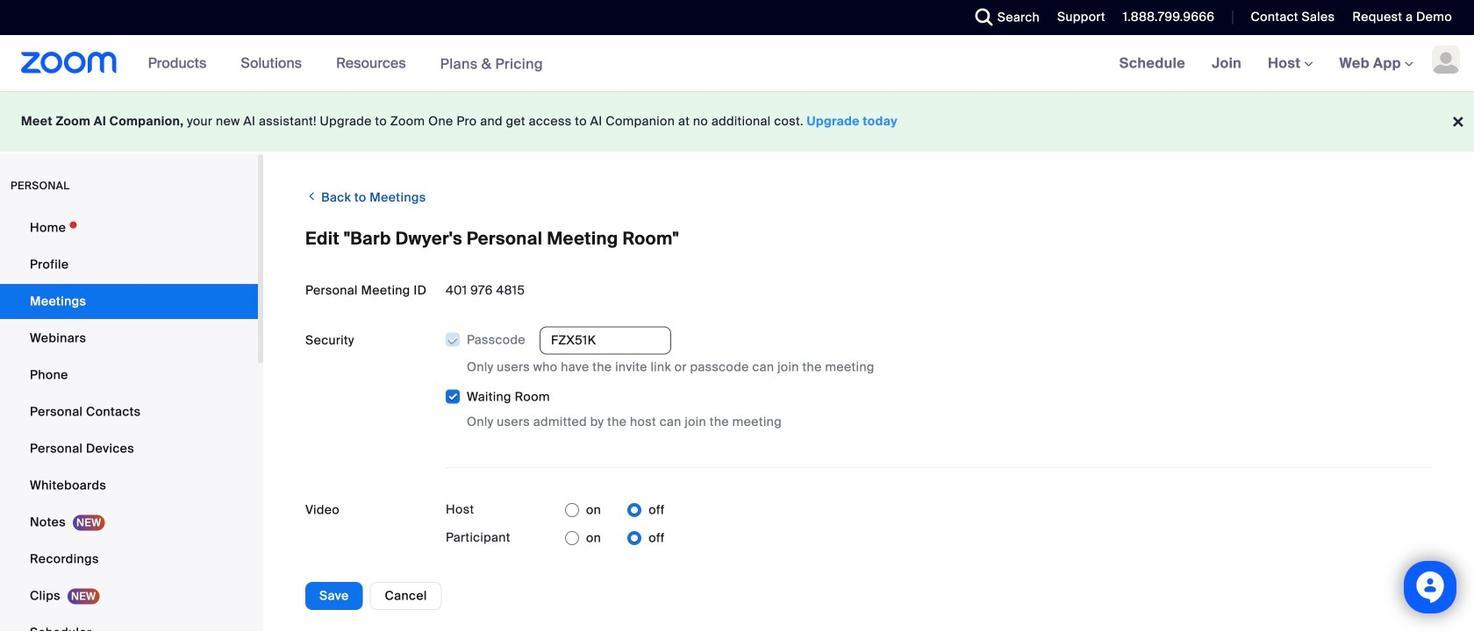 Task type: locate. For each thing, give the bounding box(es) containing it.
profile picture image
[[1432, 46, 1460, 74]]

group
[[446, 327, 1432, 432]]

product information navigation
[[135, 35, 556, 93]]

banner
[[0, 35, 1474, 93]]

option group
[[565, 497, 665, 525], [565, 525, 665, 553]]

footer
[[0, 91, 1474, 152]]



Task type: describe. For each thing, give the bounding box(es) containing it.
personal menu menu
[[0, 211, 258, 632]]

1 option group from the top
[[565, 497, 665, 525]]

zoom logo image
[[21, 52, 117, 74]]

left image
[[305, 188, 318, 205]]

meetings navigation
[[1106, 35, 1474, 93]]

2 option group from the top
[[565, 525, 665, 553]]



Task type: vqa. For each thing, say whether or not it's contained in the screenshot.
menu item
no



